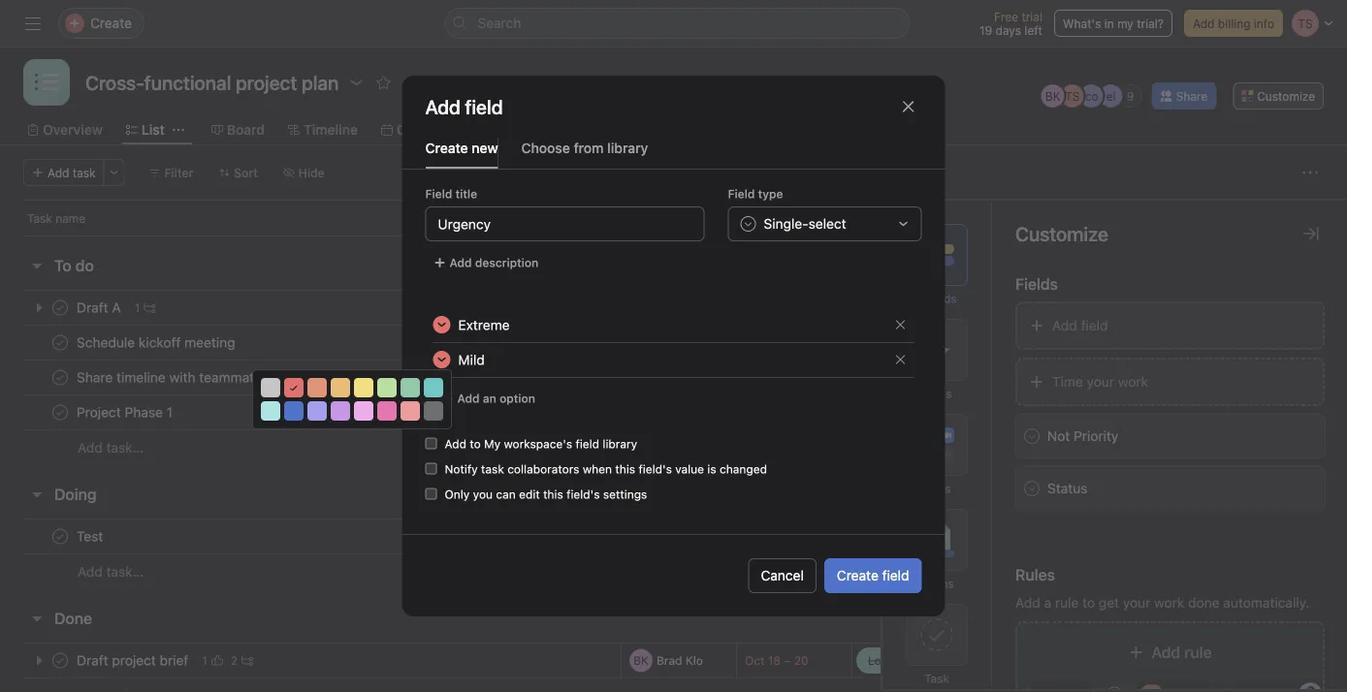 Task type: locate. For each thing, give the bounding box(es) containing it.
add field button
[[1016, 302, 1325, 350]]

1 add task… row from the top
[[0, 430, 1347, 466]]

2 add task… from the top
[[78, 564, 143, 580]]

type
[[758, 187, 783, 201]]

0 horizontal spatial not
[[860, 211, 880, 225]]

new
[[472, 140, 498, 156]]

search list box
[[445, 8, 910, 39]]

0 vertical spatial add task… button
[[78, 437, 143, 459]]

1 vertical spatial task…
[[106, 564, 143, 580]]

customize
[[1257, 89, 1315, 103], [1016, 222, 1109, 245]]

create down calendar
[[425, 140, 468, 156]]

task down overview
[[73, 166, 96, 179]]

create inside tab list
[[425, 140, 468, 156]]

1 horizontal spatial create
[[837, 568, 879, 584]]

close details image
[[1304, 226, 1319, 242]]

to left my
[[470, 437, 481, 451]]

0 vertical spatial type an option name field
[[451, 308, 887, 341]]

tab list containing create new
[[402, 138, 945, 170]]

2 horizontal spatial field
[[1081, 318, 1108, 334]]

0 horizontal spatial to
[[470, 437, 481, 451]]

0 vertical spatial field
[[1081, 318, 1108, 334]]

field down the not priority field for test cell
[[882, 568, 909, 584]]

1 vertical spatial add task…
[[78, 564, 143, 580]]

1 horizontal spatial rule
[[1185, 644, 1212, 662]]

0 vertical spatial create
[[425, 140, 468, 156]]

1 vertical spatial this
[[543, 488, 563, 501]]

1 horizontal spatial field
[[728, 187, 755, 201]]

0 vertical spatial to
[[470, 437, 481, 451]]

add inside header to do tree grid
[[78, 440, 103, 456]]

0 vertical spatial ts
[[1065, 89, 1080, 103]]

0 vertical spatial your
[[1087, 374, 1115, 390]]

0 vertical spatial not priority
[[860, 211, 923, 225]]

add task button
[[23, 159, 104, 186]]

not
[[860, 211, 880, 225], [1048, 428, 1070, 444]]

add rule button
[[1015, 622, 1326, 693]]

completed checkbox inside test cell
[[48, 525, 72, 549]]

field's down when
[[567, 488, 600, 501]]

cell
[[736, 290, 853, 326]]

field for field type
[[728, 187, 755, 201]]

1 horizontal spatial rules
[[1016, 566, 1055, 584]]

1 oct from the top
[[745, 336, 765, 350]]

task… down the test text field
[[106, 564, 143, 580]]

2 vertical spatial field
[[882, 568, 909, 584]]

not down time at bottom right
[[1048, 428, 1070, 444]]

oct left 20 on the bottom
[[745, 371, 765, 385]]

rules down not priority field for schedule kickoff meeting cell
[[922, 387, 952, 401]]

rules
[[922, 387, 952, 401], [1016, 566, 1055, 584]]

board link
[[211, 119, 265, 141]]

field up when
[[576, 437, 600, 451]]

not priority right select
[[860, 211, 923, 225]]

bk inside header to do tree grid
[[634, 336, 649, 350]]

create inside button
[[837, 568, 879, 584]]

add task… inside header to do tree grid
[[78, 440, 143, 456]]

add task…
[[78, 440, 143, 456], [78, 564, 143, 580]]

bk left brad
[[634, 336, 649, 350]]

task…
[[106, 440, 143, 456], [106, 564, 143, 580]]

2 task… from the top
[[106, 564, 143, 580]]

1 vertical spatial oct
[[745, 371, 765, 385]]

add a rule to get your work done automatically.
[[1016, 595, 1310, 611]]

row
[[0, 200, 1347, 236], [23, 235, 1324, 237], [0, 325, 1347, 361], [0, 360, 1347, 396], [0, 395, 1347, 431], [0, 519, 1347, 555], [0, 678, 1347, 693]]

completed checkbox for bk
[[48, 331, 72, 355]]

tara
[[657, 530, 680, 544]]

customize up fields
[[1016, 222, 1109, 245]]

completed image
[[48, 331, 72, 355], [48, 401, 72, 424], [48, 525, 72, 549]]

what's in my trial? button
[[1054, 10, 1173, 37]]

edit
[[519, 488, 540, 501]]

test cell
[[0, 519, 622, 555]]

3 completed image from the top
[[48, 525, 72, 549]]

Priority, Stage, Status… text field
[[425, 207, 705, 242]]

select
[[809, 216, 847, 232]]

0 vertical spatial collapse task list for this section image
[[29, 258, 45, 274]]

add task
[[48, 166, 96, 179]]

this up settings
[[615, 463, 635, 476]]

1 vertical spatial library
[[603, 437, 637, 451]]

1 vertical spatial add task… button
[[78, 562, 143, 583]]

to inside the create new tab panel
[[470, 437, 481, 451]]

0 vertical spatial bk
[[1045, 89, 1061, 103]]

9
[[1127, 89, 1134, 103]]

add task… row
[[0, 430, 1347, 466], [0, 554, 1347, 590]]

my
[[1118, 16, 1134, 30]]

add down the test text field
[[78, 564, 103, 580]]

1 horizontal spatial task
[[925, 672, 950, 686]]

0 horizontal spatial field
[[576, 437, 600, 451]]

status field for schedule kickoff meeting cell
[[967, 325, 1083, 361]]

add field dialog
[[402, 76, 945, 617]]

0 horizontal spatial bk
[[634, 336, 649, 350]]

0 vertical spatial task
[[27, 211, 52, 225]]

1 horizontal spatial work
[[1154, 595, 1185, 611]]

fields
[[927, 292, 957, 306]]

19 left days
[[980, 23, 993, 37]]

create field button
[[824, 559, 922, 594]]

0 vertical spatial –
[[784, 336, 791, 350]]

completed checkbox inside schedule kickoff meeting cell
[[48, 331, 72, 355]]

create down the not priority field for test cell
[[837, 568, 879, 584]]

Completed checkbox
[[48, 366, 72, 389]]

oct up the oct 20 – 24
[[745, 336, 765, 350]]

to do button
[[54, 248, 94, 283]]

Test text field
[[73, 527, 109, 547]]

add task… button down 'project phase 1' text field
[[78, 437, 143, 459]]

1 vertical spatial to
[[1083, 595, 1095, 611]]

2 oct from the top
[[745, 371, 765, 385]]

0 horizontal spatial task
[[27, 211, 52, 225]]

0 horizontal spatial this
[[543, 488, 563, 501]]

1 vertical spatial task
[[481, 463, 504, 476]]

cancel
[[761, 568, 804, 584]]

calendar
[[397, 122, 454, 138]]

tab list
[[402, 138, 945, 170]]

–
[[784, 336, 791, 350], [786, 371, 792, 385]]

remove option image
[[895, 319, 906, 331]]

brad
[[657, 336, 682, 350]]

field for add field
[[1081, 318, 1108, 334]]

task… inside 'header doing' tree grid
[[106, 564, 143, 580]]

1 collapse task list for this section image from the top
[[29, 258, 45, 274]]

board
[[227, 122, 265, 138]]

1 vertical spatial work
[[1154, 595, 1185, 611]]

0 vertical spatial 19
[[980, 23, 993, 37]]

your right time at bottom right
[[1087, 374, 1115, 390]]

1 horizontal spatial task
[[481, 463, 504, 476]]

completed checkbox left the test text field
[[48, 525, 72, 549]]

header doing tree grid
[[0, 519, 1347, 590]]

1 horizontal spatial not
[[1048, 428, 1070, 444]]

add task… inside 'header doing' tree grid
[[78, 564, 143, 580]]

2 vertical spatial completed checkbox
[[48, 525, 72, 549]]

0 horizontal spatial field
[[425, 187, 452, 201]]

1 add task… from the top
[[78, 440, 143, 456]]

work left done
[[1154, 595, 1185, 611]]

Completed checkbox
[[48, 331, 72, 355], [48, 401, 72, 424], [48, 525, 72, 549]]

trial
[[1022, 10, 1043, 23]]

task… down 'project phase 1' text field
[[106, 440, 143, 456]]

row containing bk
[[0, 325, 1347, 361]]

rule right a
[[1055, 595, 1079, 611]]

collapse task list for this section image left to
[[29, 258, 45, 274]]

add task… row down tara
[[0, 554, 1347, 590]]

1 vertical spatial ts
[[634, 530, 649, 544]]

an
[[483, 392, 496, 405]]

type an option name field for remove option image
[[451, 343, 887, 376]]

1 vertical spatial rule
[[1185, 644, 1212, 662]]

1 vertical spatial bk
[[634, 336, 649, 350]]

this right 'edit'
[[543, 488, 563, 501]]

1 horizontal spatial priority
[[1074, 428, 1119, 444]]

a
[[1044, 595, 1052, 611]]

19 left 23
[[768, 336, 781, 350]]

0 vertical spatial customize
[[1257, 89, 1315, 103]]

task
[[73, 166, 96, 179], [481, 463, 504, 476]]

2 add task… button from the top
[[78, 562, 143, 583]]

add right add to my workspace's field library checkbox
[[445, 437, 467, 451]]

to left get
[[1083, 595, 1095, 611]]

1 vertical spatial create
[[837, 568, 879, 584]]

schultz
[[683, 530, 724, 544]]

collapse task list for this section image for done
[[29, 611, 45, 627]]

single-
[[764, 216, 809, 232]]

collapse task list for this section image
[[29, 258, 45, 274], [29, 611, 45, 627]]

add
[[1193, 16, 1215, 30], [48, 166, 69, 179], [450, 256, 472, 270], [1052, 318, 1077, 334], [457, 392, 480, 405], [445, 437, 467, 451], [78, 440, 103, 456], [78, 564, 103, 580], [1016, 595, 1041, 611], [1152, 644, 1181, 662]]

– left 23
[[784, 336, 791, 350]]

1 horizontal spatial 19
[[980, 23, 993, 37]]

1 vertical spatial collapse task list for this section image
[[29, 611, 45, 627]]

0 vertical spatial rule
[[1055, 595, 1079, 611]]

field up due
[[728, 187, 755, 201]]

add task… row up settings
[[0, 430, 1347, 466]]

0 horizontal spatial create
[[425, 140, 468, 156]]

ts left tara
[[634, 530, 649, 544]]

2 vertical spatial completed image
[[48, 525, 72, 549]]

cancel button
[[748, 559, 817, 594]]

field's
[[639, 463, 672, 476], [567, 488, 600, 501]]

0 horizontal spatial rules
[[922, 387, 952, 401]]

3 completed checkbox from the top
[[48, 525, 72, 549]]

1 field from the left
[[425, 187, 452, 201]]

task inside the create new tab panel
[[481, 463, 504, 476]]

left
[[1025, 23, 1043, 37]]

completed image up completed icon
[[48, 331, 72, 355]]

overview link
[[27, 119, 103, 141]]

1 vertical spatial customize
[[1016, 222, 1109, 245]]

1 completed checkbox from the top
[[48, 331, 72, 355]]

add task… button inside 'header doing' tree grid
[[78, 562, 143, 583]]

completed image inside test cell
[[48, 525, 72, 549]]

1 horizontal spatial this
[[615, 463, 635, 476]]

rule inside 'button'
[[1185, 644, 1212, 662]]

2 collapse task list for this section image from the top
[[29, 611, 45, 627]]

0 vertical spatial work
[[1118, 374, 1149, 390]]

completed image down completed option
[[48, 401, 72, 424]]

Type an option name field
[[451, 308, 887, 341], [451, 343, 887, 376]]

1 vertical spatial completed checkbox
[[48, 401, 72, 424]]

0 vertical spatial add task…
[[78, 440, 143, 456]]

2 type an option name field from the top
[[451, 343, 887, 376]]

add task… button down the test text field
[[78, 562, 143, 583]]

oct for oct 19 – 23
[[745, 336, 765, 350]]

field
[[1081, 318, 1108, 334], [576, 437, 600, 451], [882, 568, 909, 584]]

collapse task list for this section image for to do
[[29, 258, 45, 274]]

0 horizontal spatial work
[[1118, 374, 1149, 390]]

you
[[473, 488, 493, 501]]

collapse task list for this section image
[[29, 487, 45, 502]]

field left title
[[425, 187, 452, 201]]

0 horizontal spatial your
[[1087, 374, 1115, 390]]

task inside the 'task templates'
[[925, 672, 950, 686]]

priority right select
[[883, 211, 923, 225]]

not priority
[[860, 211, 923, 225], [1048, 428, 1119, 444]]

add description
[[450, 256, 539, 270]]

brad klo
[[657, 336, 703, 350]]

0 vertical spatial not
[[860, 211, 880, 225]]

1 vertical spatial task
[[925, 672, 950, 686]]

0 vertical spatial task…
[[106, 440, 143, 456]]

single-select button
[[728, 207, 922, 242]]

0 horizontal spatial customize
[[1016, 222, 1109, 245]]

1 vertical spatial –
[[786, 371, 792, 385]]

24
[[796, 371, 810, 385]]

rule
[[1055, 595, 1079, 611], [1185, 644, 1212, 662]]

task… for 2nd add task… row
[[106, 564, 143, 580]]

status
[[976, 211, 1011, 225], [1048, 481, 1088, 497]]

library right from
[[607, 140, 648, 156]]

rule down done
[[1185, 644, 1212, 662]]

1 vertical spatial status
[[1048, 481, 1088, 497]]

task for task name
[[27, 211, 52, 225]]

completed image inside the project phase 1 cell
[[48, 401, 72, 424]]

task inside row
[[27, 211, 52, 225]]

do
[[75, 257, 94, 275]]

work right time at bottom right
[[1118, 374, 1149, 390]]

due date
[[745, 211, 794, 225]]

field for field title
[[425, 187, 452, 201]]

work
[[1118, 374, 1149, 390], [1154, 595, 1185, 611]]

your right get
[[1123, 595, 1151, 611]]

0 vertical spatial task
[[73, 166, 96, 179]]

19 inside free trial 19 days left
[[980, 23, 993, 37]]

not priority field for schedule kickoff meeting cell
[[852, 325, 968, 361]]

add task… down the test text field
[[78, 564, 143, 580]]

customize down info
[[1257, 89, 1315, 103]]

time
[[1052, 374, 1083, 390]]

add task… for 2nd add task… row from the bottom of the page
[[78, 440, 143, 456]]

field up time your work
[[1081, 318, 1108, 334]]

oct 19 – 23
[[745, 336, 809, 350]]

0 horizontal spatial status
[[976, 211, 1011, 225]]

add down overview "link"
[[48, 166, 69, 179]]

Notify task collaborators when this field's value is changed checkbox
[[425, 463, 437, 475]]

field's left value on the right bottom of page
[[639, 463, 672, 476]]

2 completed image from the top
[[48, 401, 72, 424]]

task for task templates
[[925, 672, 950, 686]]

workflow
[[493, 122, 553, 138]]

0 vertical spatial completed image
[[48, 331, 72, 355]]

task down my
[[481, 463, 504, 476]]

0 vertical spatial this
[[615, 463, 635, 476]]

status field for test cell
[[967, 519, 1083, 555]]

add task… down 'project phase 1' text field
[[78, 440, 143, 456]]

row containing ts
[[0, 519, 1347, 555]]

– left 24
[[786, 371, 792, 385]]

add up doing
[[78, 440, 103, 456]]

search button
[[445, 8, 910, 39]]

to
[[470, 437, 481, 451], [1083, 595, 1095, 611]]

0 horizontal spatial field's
[[567, 488, 600, 501]]

add down add a rule to get your work done automatically. on the right bottom of page
[[1152, 644, 1181, 662]]

bk left co
[[1045, 89, 1061, 103]]

1 horizontal spatial to
[[1083, 595, 1095, 611]]

priority
[[883, 211, 923, 225], [1074, 428, 1119, 444]]

create for create new
[[425, 140, 468, 156]]

1 horizontal spatial not priority
[[1048, 428, 1119, 444]]

0 vertical spatial field's
[[639, 463, 672, 476]]

create
[[425, 140, 468, 156], [837, 568, 879, 584]]

library up notify task collaborators when this field's value is changed
[[603, 437, 637, 451]]

0 horizontal spatial 19
[[768, 336, 781, 350]]

collapse task list for this section image left done at the left bottom
[[29, 611, 45, 627]]

rules up a
[[1016, 566, 1055, 584]]

task inside button
[[73, 166, 96, 179]]

0 vertical spatial completed checkbox
[[48, 331, 72, 355]]

task
[[27, 211, 52, 225], [925, 672, 950, 686]]

1 horizontal spatial field
[[882, 568, 909, 584]]

completed image for bk
[[48, 331, 72, 355]]

Only you can edit this field's settings checkbox
[[425, 488, 437, 500]]

1 completed image from the top
[[48, 331, 72, 355]]

1 vertical spatial not priority
[[1048, 428, 1119, 444]]

task up templates
[[925, 672, 950, 686]]

0 vertical spatial oct
[[745, 336, 765, 350]]

what's
[[1063, 16, 1101, 30]]

2 fields
[[917, 292, 957, 306]]

completed image inside schedule kickoff meeting cell
[[48, 331, 72, 355]]

billing
[[1218, 16, 1251, 30]]

completed checkbox down completed option
[[48, 401, 72, 424]]

0 horizontal spatial ts
[[634, 530, 649, 544]]

23
[[794, 336, 809, 350]]

1 task… from the top
[[106, 440, 143, 456]]

– for 24
[[786, 371, 792, 385]]

1 vertical spatial field's
[[567, 488, 600, 501]]

ts left co
[[1065, 89, 1080, 103]]

1 horizontal spatial field's
[[639, 463, 672, 476]]

not right select
[[860, 211, 880, 225]]

0 vertical spatial priority
[[883, 211, 923, 225]]

1 type an option name field from the top
[[451, 308, 887, 341]]

1 add task… button from the top
[[78, 437, 143, 459]]

completed image left the test text field
[[48, 525, 72, 549]]

oct
[[745, 336, 765, 350], [745, 371, 765, 385]]

1 vertical spatial completed image
[[48, 401, 72, 424]]

0 horizontal spatial not priority
[[860, 211, 923, 225]]

completed checkbox up completed icon
[[48, 331, 72, 355]]

2 field from the left
[[728, 187, 755, 201]]

1 vertical spatial add task… row
[[0, 554, 1347, 590]]

task left name
[[27, 211, 52, 225]]

1 horizontal spatial customize
[[1257, 89, 1315, 103]]

not inside row
[[860, 211, 880, 225]]

list image
[[35, 71, 58, 94]]

1 vertical spatial 19
[[768, 336, 781, 350]]

2 completed checkbox from the top
[[48, 401, 72, 424]]

to
[[54, 257, 72, 275]]

0 horizontal spatial task
[[73, 166, 96, 179]]

task… inside header to do tree grid
[[106, 440, 143, 456]]

not priority down time at bottom right
[[1048, 428, 1119, 444]]

priority down time your work
[[1074, 428, 1119, 444]]

not priority field for share timeline with teammates cell
[[852, 360, 968, 396]]



Task type: vqa. For each thing, say whether or not it's contained in the screenshot.
Share timeline with teammates cell
yes



Task type: describe. For each thing, give the bounding box(es) containing it.
forms
[[920, 577, 954, 591]]

header done tree grid
[[0, 643, 1347, 693]]

1 vertical spatial priority
[[1074, 428, 1119, 444]]

done
[[54, 610, 92, 628]]

0 horizontal spatial priority
[[883, 211, 923, 225]]

create field
[[837, 568, 909, 584]]

el
[[1107, 89, 1116, 103]]

field for create field
[[882, 568, 909, 584]]

can
[[496, 488, 516, 501]]

your inside button
[[1087, 374, 1115, 390]]

calendar link
[[381, 119, 454, 141]]

only
[[445, 488, 470, 501]]

row containing task name
[[0, 200, 1347, 236]]

work inside button
[[1118, 374, 1149, 390]]

doing button
[[54, 477, 97, 512]]

add description button
[[425, 249, 547, 276]]

library inside the create new tab panel
[[603, 437, 637, 451]]

task name
[[27, 211, 85, 225]]

done button
[[54, 601, 92, 636]]

from
[[574, 140, 604, 156]]

completed checkbox inside the project phase 1 cell
[[48, 401, 72, 424]]

due
[[745, 211, 767, 225]]

overview
[[43, 122, 103, 138]]

1 horizontal spatial bk
[[1045, 89, 1061, 103]]

functional
[[144, 71, 231, 94]]

task for add
[[73, 166, 96, 179]]

cross-
[[85, 71, 144, 94]]

customize inside dropdown button
[[1257, 89, 1315, 103]]

ts inside row
[[634, 530, 649, 544]]

row containing 1
[[0, 360, 1347, 396]]

list link
[[126, 119, 165, 141]]

free
[[994, 10, 1019, 23]]

field title
[[425, 187, 477, 201]]

add an option button
[[433, 385, 544, 412]]

project plan
[[236, 71, 339, 94]]

when
[[583, 463, 612, 476]]

Schedule kickoff meeting text field
[[73, 333, 241, 353]]

task for notify
[[481, 463, 504, 476]]

customize button
[[1233, 82, 1324, 110]]

19 inside row
[[768, 336, 781, 350]]

1 horizontal spatial your
[[1123, 595, 1151, 611]]

add down fields
[[1052, 318, 1077, 334]]

oct 20 – 24
[[745, 371, 810, 385]]

task templates
[[910, 672, 964, 693]]

option
[[500, 392, 535, 405]]

add task… button for 2nd add task… row
[[78, 562, 143, 583]]

completed checkbox for ts
[[48, 525, 72, 549]]

0 vertical spatial status
[[976, 211, 1011, 225]]

add field
[[425, 95, 503, 118]]

20
[[768, 371, 782, 385]]

remove option image
[[895, 354, 906, 366]]

– for 23
[[784, 336, 791, 350]]

cross-functional project plan
[[85, 71, 339, 94]]

Add to My workspace's field library checkbox
[[425, 438, 437, 450]]

add left a
[[1016, 595, 1041, 611]]

free trial 19 days left
[[980, 10, 1043, 37]]

info
[[1254, 16, 1275, 30]]

not priority field for project phase 1 cell
[[852, 395, 968, 431]]

header to do tree grid
[[0, 290, 1347, 466]]

timeline
[[304, 122, 358, 138]]

schedule kickoff meeting cell
[[0, 325, 622, 361]]

search
[[478, 15, 521, 31]]

changed
[[720, 463, 767, 476]]

get
[[1099, 595, 1119, 611]]

this for edit
[[543, 488, 563, 501]]

1 vertical spatial not
[[1048, 428, 1070, 444]]

this for when
[[615, 463, 635, 476]]

1 horizontal spatial status
[[1048, 481, 1088, 497]]

Project Phase 1 text field
[[73, 403, 179, 422]]

add billing info button
[[1184, 10, 1283, 37]]

add to my workspace's field library
[[445, 437, 637, 451]]

status field for project phase 1 cell
[[967, 395, 1083, 431]]

days
[[996, 23, 1021, 37]]

is
[[708, 463, 716, 476]]

add billing info
[[1193, 16, 1275, 30]]

workspace's
[[504, 437, 572, 451]]

share timeline with teammates cell
[[0, 360, 622, 396]]

not priority inside row
[[860, 211, 923, 225]]

1 horizontal spatial ts
[[1065, 89, 1080, 103]]

1 vertical spatial rules
[[1016, 566, 1055, 584]]

what's in my trial?
[[1063, 16, 1164, 30]]

workflow link
[[478, 119, 553, 141]]

choose from library
[[521, 140, 648, 156]]

create for create field
[[837, 568, 879, 584]]

field's for value
[[639, 463, 672, 476]]

share button
[[1152, 82, 1217, 110]]

1 button
[[278, 368, 307, 388]]

add left billing
[[1193, 16, 1215, 30]]

task… for 2nd add task… row from the bottom of the page
[[106, 440, 143, 456]]

not priority field for test cell
[[852, 519, 968, 555]]

create new tab panel
[[402, 170, 945, 617]]

0 horizontal spatial rule
[[1055, 595, 1079, 611]]

create new
[[425, 140, 498, 156]]

close this dialog image
[[901, 99, 916, 114]]

date
[[770, 211, 794, 225]]

add left description on the top of the page
[[450, 256, 472, 270]]

completed image for ts
[[48, 525, 72, 549]]

oct for oct 20 – 24
[[745, 371, 765, 385]]

collaborators
[[508, 463, 580, 476]]

2
[[917, 292, 924, 306]]

2 add task… row from the top
[[0, 554, 1347, 590]]

1
[[282, 371, 288, 385]]

share
[[1176, 89, 1208, 103]]

time your work button
[[1016, 358, 1325, 406]]

name
[[55, 211, 85, 225]]

templates
[[910, 690, 964, 693]]

trial?
[[1137, 16, 1164, 30]]

type an option name field for remove option icon
[[451, 308, 887, 341]]

title
[[456, 187, 477, 201]]

list
[[141, 122, 165, 138]]

add task… for 2nd add task… row
[[78, 564, 143, 580]]

1 vertical spatial field
[[576, 437, 600, 451]]

settings
[[603, 488, 647, 501]]

add rule
[[1152, 644, 1212, 662]]

project phase 1 cell
[[0, 395, 622, 431]]

in
[[1105, 16, 1114, 30]]

add left an
[[457, 392, 480, 405]]

add task… button for 2nd add task… row from the bottom of the page
[[78, 437, 143, 459]]

time your work
[[1052, 374, 1149, 390]]

notify
[[445, 463, 478, 476]]

status field for share timeline with teammates cell
[[967, 360, 1083, 396]]

completed image
[[48, 366, 72, 389]]

value
[[675, 463, 704, 476]]

field's for settings
[[567, 488, 600, 501]]

fields
[[1016, 275, 1058, 293]]

tara schultz
[[657, 530, 724, 544]]

add inside 'header doing' tree grid
[[78, 564, 103, 580]]

Share timeline with teammates text field
[[73, 368, 275, 388]]

done
[[1188, 595, 1220, 611]]

add to starred image
[[376, 75, 391, 90]]

my
[[484, 437, 501, 451]]

0 vertical spatial rules
[[922, 387, 952, 401]]

add field
[[1052, 318, 1108, 334]]

add inside 'button'
[[1152, 644, 1181, 662]]

notify task collaborators when this field's value is changed
[[445, 463, 767, 476]]

0 vertical spatial library
[[607, 140, 648, 156]]

single-select
[[764, 216, 847, 232]]

field type
[[728, 187, 783, 201]]



